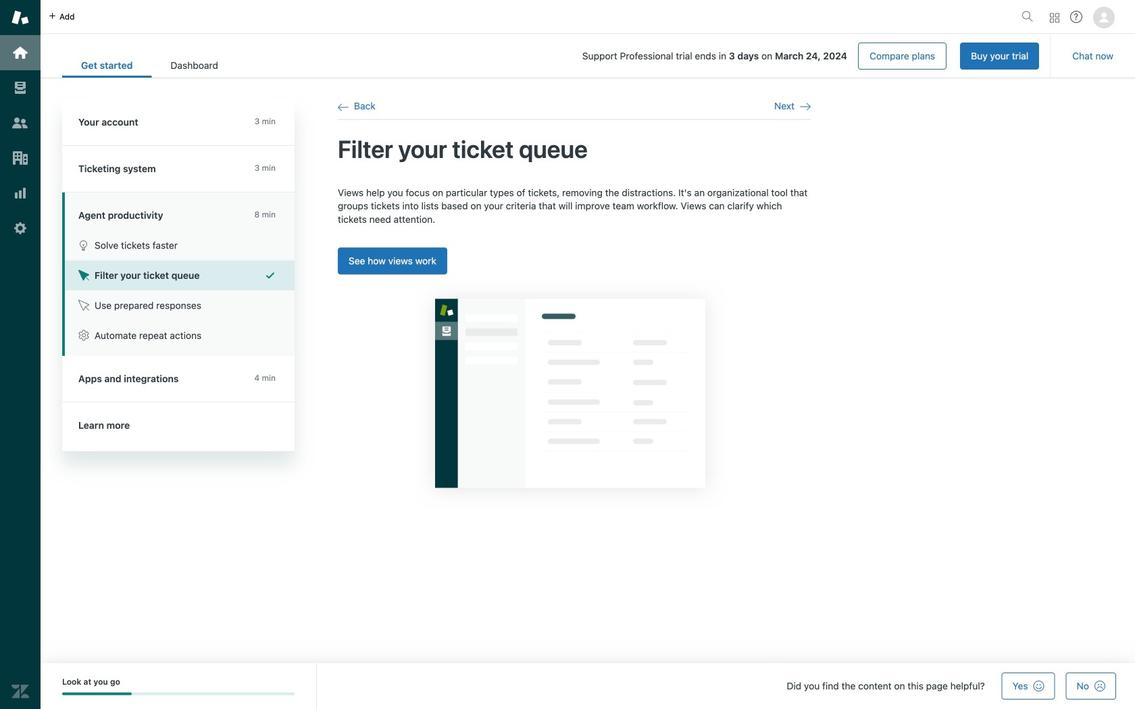 Task type: describe. For each thing, give the bounding box(es) containing it.
get started image
[[11, 44, 29, 62]]

customers image
[[11, 114, 29, 132]]

indicates location of where to select views. image
[[414, 278, 727, 509]]

main element
[[0, 0, 41, 710]]

zendesk products image
[[1051, 13, 1060, 23]]

reporting image
[[11, 185, 29, 202]]

zendesk image
[[11, 684, 29, 701]]

admin image
[[11, 220, 29, 237]]



Task type: vqa. For each thing, say whether or not it's contained in the screenshot.
Remove image
no



Task type: locate. For each thing, give the bounding box(es) containing it.
March 24, 2024 text field
[[776, 50, 848, 62]]

tab list
[[62, 53, 237, 78]]

tab
[[152, 53, 237, 78]]

heading
[[62, 99, 295, 146]]

zendesk support image
[[11, 9, 29, 26]]

get help image
[[1071, 11, 1083, 23]]

progress bar
[[62, 693, 295, 696]]

views image
[[11, 79, 29, 97]]

organizations image
[[11, 149, 29, 167]]



